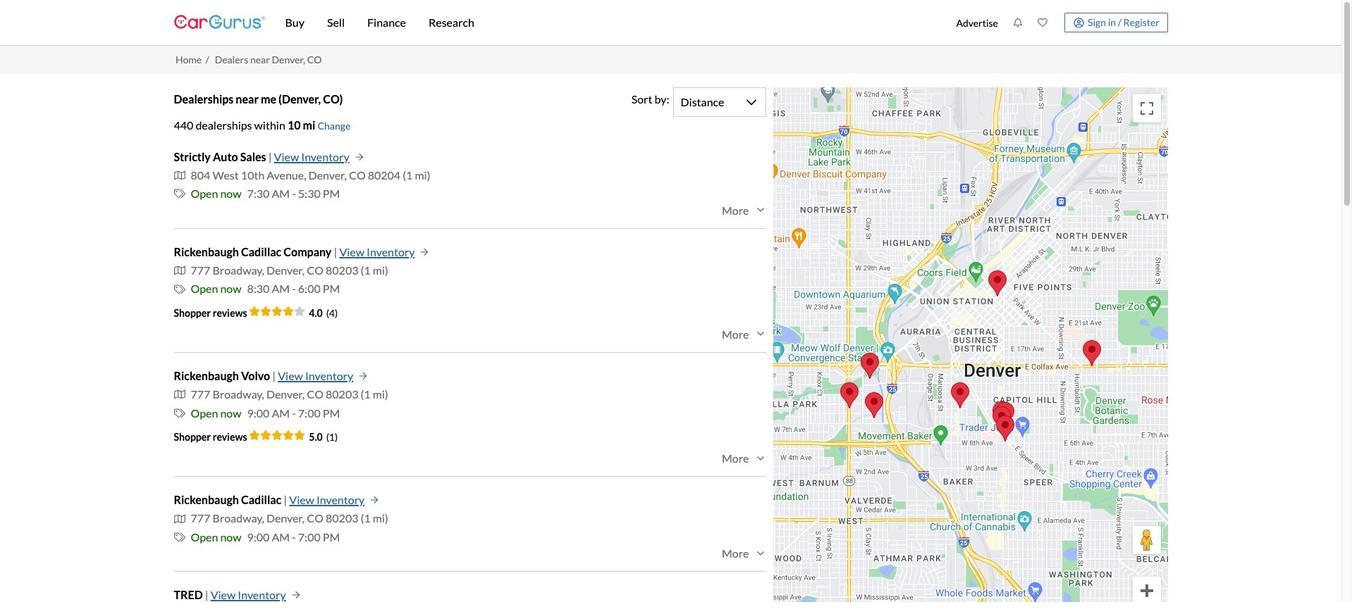 Task type: locate. For each thing, give the bounding box(es) containing it.
777 broadway, denver, co 80203         (1 mi) down rickenbaugh cadillac |
[[191, 512, 388, 525]]

3 - from the top
[[292, 407, 296, 420]]

more button
[[722, 204, 766, 217], [722, 328, 766, 341], [722, 452, 766, 465], [722, 547, 766, 561]]

rickenbaugh volvo image
[[996, 402, 1014, 428]]

1 cadillac from the top
[[241, 245, 281, 258]]

pm
[[323, 187, 340, 200], [323, 282, 340, 296], [323, 407, 340, 420], [323, 531, 340, 544]]

4 pm from the top
[[323, 531, 340, 544]]

broadway, down rickenbaugh cadillac company |
[[212, 264, 264, 277]]

1 vertical spatial cadillac
[[241, 493, 281, 507]]

more
[[722, 204, 749, 217], [722, 328, 749, 341], [722, 452, 749, 465], [722, 547, 749, 561]]

am right "8:30"
[[272, 282, 290, 296]]

denver, down rickenbaugh cadillac |
[[266, 512, 305, 525]]

home
[[176, 53, 202, 65]]

rickenbaugh
[[174, 245, 239, 258], [174, 369, 239, 383], [174, 493, 239, 507]]

denver, up open now 8:30 am - 6:00 pm on the left top of the page
[[266, 264, 305, 277]]

1 pm from the top
[[323, 187, 340, 200]]

2 shopper from the top
[[174, 431, 211, 443]]

avenue,
[[267, 168, 306, 182]]

view inventory
[[274, 150, 349, 163], [339, 245, 415, 258], [278, 369, 353, 383], [289, 493, 365, 507], [211, 589, 286, 602]]

co
[[307, 53, 322, 65], [349, 168, 366, 182], [307, 264, 324, 277], [307, 388, 324, 401], [307, 512, 324, 525]]

3 open from the top
[[191, 407, 218, 420]]

(1
[[403, 168, 413, 182], [361, 264, 371, 277], [361, 388, 371, 401], [361, 512, 371, 525]]

rickenbaugh cadillac company |
[[174, 245, 337, 258]]

80204
[[368, 168, 401, 182]]

0 vertical spatial near
[[250, 53, 270, 65]]

1 vertical spatial map image
[[174, 514, 185, 525]]

1 vertical spatial tags image
[[174, 408, 185, 419]]

9:00 down rickenbaugh cadillac |
[[247, 531, 270, 544]]

0 vertical spatial shopper
[[174, 307, 211, 319]]

sign in / register
[[1088, 16, 1160, 28]]

2 - from the top
[[292, 282, 296, 296]]

0 vertical spatial /
[[1118, 16, 1122, 28]]

saved cars image
[[1038, 18, 1048, 27]]

1 777 from the top
[[191, 264, 210, 277]]

open down rickenbaugh volvo |
[[191, 407, 218, 420]]

1 vertical spatial rickenbaugh
[[174, 369, 239, 383]]

1 - from the top
[[292, 187, 296, 200]]

rickenbaugh cadillac company image
[[992, 401, 1011, 428]]

view right tred |
[[211, 589, 236, 602]]

denver, for rickenbaugh volvo |
[[266, 388, 305, 401]]

1 7:00 from the top
[[298, 407, 321, 420]]

open for rickenbaugh cadillac |
[[191, 531, 218, 544]]

3 777 from the top
[[191, 512, 210, 525]]

(1 for rickenbaugh cadillac |
[[361, 512, 371, 525]]

0 vertical spatial reviews
[[213, 307, 247, 319]]

7:00 up 5.0
[[298, 407, 321, 420]]

denver, down volvo
[[266, 388, 305, 401]]

1 rickenbaugh from the top
[[174, 245, 239, 258]]

2 am from the top
[[272, 282, 290, 296]]

777 down rickenbaugh cadillac |
[[191, 512, 210, 525]]

2 vertical spatial rickenbaugh
[[174, 493, 239, 507]]

0 vertical spatial 80203
[[326, 264, 358, 277]]

2 map image from the top
[[174, 389, 185, 401]]

view inventory link for strictly auto sales |
[[274, 148, 364, 166]]

bespoke autos image
[[865, 392, 883, 418]]

map image for 804 west 10th avenue, denver, co 80204         (1 mi)
[[174, 170, 185, 181]]

open now 9:00 am - 7:00 pm
[[191, 407, 340, 420], [191, 531, 340, 544]]

open
[[191, 187, 218, 200], [191, 282, 218, 296], [191, 407, 218, 420], [191, 531, 218, 544]]

777 broadway, denver, co 80203         (1 mi)
[[191, 264, 388, 277], [191, 388, 388, 401], [191, 512, 388, 525]]

777 broadway, denver, co 80203         (1 mi) down company
[[191, 264, 388, 277]]

view inventory up 804 west 10th avenue, denver, co 80204         (1 mi)
[[274, 150, 349, 163]]

sign in / register menu item
[[1055, 13, 1168, 32]]

(1 for rickenbaugh cadillac company |
[[361, 264, 371, 277]]

inventory
[[301, 150, 349, 163], [367, 245, 415, 258], [305, 369, 353, 383], [317, 493, 365, 507], [238, 589, 286, 602]]

2 7:00 from the top
[[298, 531, 321, 544]]

9:00 down volvo
[[247, 407, 270, 420]]

1 now from the top
[[220, 187, 241, 200]]

open now 8:30 am - 6:00 pm
[[191, 282, 340, 296]]

80203
[[326, 264, 358, 277], [326, 388, 358, 401], [326, 512, 358, 525]]

view inventory for strictly auto sales |
[[274, 150, 349, 163]]

1 am from the top
[[272, 187, 290, 200]]

view
[[274, 150, 299, 163], [339, 245, 364, 258], [278, 369, 303, 383], [289, 493, 314, 507], [211, 589, 236, 602]]

now down west on the top of page
[[220, 187, 241, 200]]

3 pm from the top
[[323, 407, 340, 420]]

/ inside menu item
[[1118, 16, 1122, 28]]

777 down rickenbaugh volvo |
[[191, 388, 210, 401]]

3 am from the top
[[272, 407, 290, 420]]

0 vertical spatial broadway,
[[212, 264, 264, 277]]

80203 for rickenbaugh volvo |
[[326, 388, 358, 401]]

am down avenue,
[[272, 187, 290, 200]]

3 tags image from the top
[[174, 532, 185, 544]]

1 map image from the top
[[174, 265, 185, 277]]

co for rickenbaugh volvo |
[[307, 388, 324, 401]]

1 shopper reviews from the top
[[174, 307, 249, 319]]

0 vertical spatial open now 9:00 am - 7:00 pm
[[191, 407, 340, 420]]

0 vertical spatial 777 broadway, denver, co 80203         (1 mi)
[[191, 264, 388, 277]]

2 angle down image from the top
[[755, 453, 766, 464]]

reviews for 8:30 am - 6:00 pm
[[213, 307, 247, 319]]

1 vertical spatial open now 9:00 am - 7:00 pm
[[191, 531, 340, 544]]

4 - from the top
[[292, 531, 296, 544]]

2 vertical spatial tags image
[[174, 532, 185, 544]]

tags image
[[174, 189, 185, 200], [174, 408, 185, 419], [174, 532, 185, 544]]

mi)
[[415, 168, 430, 182], [373, 264, 388, 277], [373, 388, 388, 401], [373, 512, 388, 525]]

view right company
[[339, 245, 364, 258]]

2 tags image from the top
[[174, 408, 185, 419]]

1 80203 from the top
[[326, 264, 358, 277]]

1 vertical spatial 777 broadway, denver, co 80203         (1 mi)
[[191, 388, 388, 401]]

worldwide autosport image
[[860, 353, 879, 379]]

(1)
[[326, 431, 338, 443]]

-
[[292, 187, 296, 200], [292, 282, 296, 296], [292, 407, 296, 420], [292, 531, 296, 544]]

1 broadway, from the top
[[212, 264, 264, 277]]

7:00
[[298, 407, 321, 420], [298, 531, 321, 544]]

1 vertical spatial angle down image
[[755, 453, 766, 464]]

am down rickenbaugh cadillac |
[[272, 531, 290, 544]]

4 open from the top
[[191, 531, 218, 544]]

1 shopper from the top
[[174, 307, 211, 319]]

1 vertical spatial map image
[[174, 389, 185, 401]]

inventory for rickenbaugh cadillac company |
[[367, 245, 415, 258]]

open now 9:00 am - 7:00 pm down volvo
[[191, 407, 340, 420]]

cadillac
[[241, 245, 281, 258], [241, 493, 281, 507]]

2 more button from the top
[[722, 328, 766, 341]]

capitol hill auto sales image
[[1082, 340, 1101, 366]]

shopper down rickenbaugh volvo |
[[174, 431, 211, 443]]

2 vertical spatial 80203
[[326, 512, 358, 525]]

4 now from the top
[[220, 531, 241, 544]]

denver, down the buy dropdown button
[[272, 53, 305, 65]]

reviews down "8:30"
[[213, 307, 247, 319]]

1 reviews from the top
[[213, 307, 247, 319]]

- for rickenbaugh cadillac |
[[292, 531, 296, 544]]

shopper
[[174, 307, 211, 319], [174, 431, 211, 443]]

near
[[250, 53, 270, 65], [236, 92, 259, 105]]

shopper reviews for open now 8:30 am - 6:00 pm
[[174, 307, 249, 319]]

am for rickenbaugh cadillac
[[272, 531, 290, 544]]

reviews
[[213, 307, 247, 319], [213, 431, 247, 443]]

open for rickenbaugh cadillac company |
[[191, 282, 218, 296]]

1 map image from the top
[[174, 170, 185, 181]]

sort
[[631, 92, 652, 105]]

2 now from the top
[[220, 282, 241, 296]]

2 shopper reviews from the top
[[174, 431, 249, 443]]

mi) for rickenbaugh cadillac |
[[373, 512, 388, 525]]

1 vertical spatial angle down image
[[755, 548, 766, 560]]

tred
[[174, 589, 203, 602]]

2 cadillac from the top
[[241, 493, 281, 507]]

1 tags image from the top
[[174, 189, 185, 200]]

arrow right image
[[355, 153, 364, 161], [420, 248, 429, 257], [359, 372, 367, 381], [370, 496, 379, 505]]

1 open now 9:00 am - 7:00 pm from the top
[[191, 407, 340, 420]]

1 vertical spatial 777
[[191, 388, 210, 401]]

cadillac for company
[[241, 245, 281, 258]]

view inventory link
[[274, 148, 364, 166], [339, 243, 429, 262], [278, 367, 367, 386], [289, 491, 379, 510], [211, 587, 300, 603]]

1 vertical spatial shopper
[[174, 431, 211, 443]]

10
[[288, 118, 301, 131]]

open for rickenbaugh volvo |
[[191, 407, 218, 420]]

arrow right image for rickenbaugh cadillac company |
[[420, 248, 429, 257]]

2 777 from the top
[[191, 388, 210, 401]]

8:30
[[247, 282, 270, 296]]

2 9:00 from the top
[[247, 531, 270, 544]]

near left me at left top
[[236, 92, 259, 105]]

9:00
[[247, 407, 270, 420], [247, 531, 270, 544]]

now for rickenbaugh cadillac
[[220, 531, 241, 544]]

open now 9:00 am - 7:00 pm for rickenbaugh volvo
[[191, 407, 340, 420]]

5.0 (1)
[[309, 431, 338, 443]]

finance button
[[356, 0, 417, 45]]

2 reviews from the top
[[213, 431, 247, 443]]

advertise
[[956, 17, 998, 29]]

- for strictly auto sales |
[[292, 187, 296, 200]]

0 vertical spatial angle down image
[[755, 329, 766, 340]]

tags image for rickenbaugh volvo |
[[174, 408, 185, 419]]

shopper down tags image
[[174, 307, 211, 319]]

view inventory right company
[[339, 245, 415, 258]]

9:00 for volvo
[[247, 407, 270, 420]]

/
[[1118, 16, 1122, 28], [205, 53, 209, 65]]

shopper reviews
[[174, 307, 249, 319], [174, 431, 249, 443]]

2 pm from the top
[[323, 282, 340, 296]]

(4)
[[326, 307, 338, 319]]

denver,
[[272, 53, 305, 65], [309, 168, 347, 182], [266, 264, 305, 277], [266, 388, 305, 401], [266, 512, 305, 525]]

4.0 (4)
[[309, 307, 338, 319]]

0 vertical spatial map image
[[174, 265, 185, 277]]

map image down rickenbaugh volvo |
[[174, 389, 185, 401]]

|
[[268, 150, 272, 163], [334, 245, 337, 258], [272, 369, 276, 383], [284, 493, 287, 507], [205, 589, 208, 602]]

1 open from the top
[[191, 187, 218, 200]]

change
[[318, 119, 351, 131]]

3 rickenbaugh from the top
[[174, 493, 239, 507]]

map image up tags image
[[174, 265, 185, 277]]

volvo
[[241, 369, 270, 383]]

inventory for strictly auto sales |
[[301, 150, 349, 163]]

1 vertical spatial 80203
[[326, 388, 358, 401]]

shopper reviews down tags image
[[174, 307, 249, 319]]

2 rickenbaugh from the top
[[174, 369, 239, 383]]

1 angle down image from the top
[[755, 329, 766, 340]]

now down rickenbaugh volvo |
[[220, 407, 241, 420]]

1 777 broadway, denver, co 80203         (1 mi) from the top
[[191, 264, 388, 277]]

now left "8:30"
[[220, 282, 241, 296]]

the ultimate machines image
[[840, 382, 858, 409]]

am
[[272, 187, 290, 200], [272, 282, 290, 296], [272, 407, 290, 420], [272, 531, 290, 544]]

mi
[[303, 118, 315, 131]]

open now 9:00 am - 7:00 pm down rickenbaugh cadillac |
[[191, 531, 340, 544]]

open down rickenbaugh cadillac |
[[191, 531, 218, 544]]

2 open from the top
[[191, 282, 218, 296]]

map image
[[174, 170, 185, 181], [174, 389, 185, 401]]

register
[[1123, 16, 1160, 28]]

open right tags image
[[191, 282, 218, 296]]

0 vertical spatial tags image
[[174, 189, 185, 200]]

shopper for open now 8:30 am - 6:00 pm
[[174, 307, 211, 319]]

co for rickenbaugh cadillac company |
[[307, 264, 324, 277]]

dealerships
[[196, 118, 252, 131]]

angle down image
[[755, 205, 766, 216], [755, 453, 766, 464]]

1 more from the top
[[722, 204, 749, 217]]

dealerships near me (denver, co)
[[174, 92, 343, 105]]

near right dealers
[[250, 53, 270, 65]]

1 vertical spatial /
[[205, 53, 209, 65]]

3 80203 from the top
[[326, 512, 358, 525]]

777 broadway, denver, co 80203         (1 mi) down volvo
[[191, 388, 388, 401]]

rickenbaugh for rickenbaugh cadillac company |
[[174, 245, 239, 258]]

view inventory link for rickenbaugh cadillac company |
[[339, 243, 429, 262]]

view inventory down '5.0 (1)'
[[289, 493, 365, 507]]

4 more button from the top
[[722, 547, 766, 561]]

0 vertical spatial 9:00
[[247, 407, 270, 420]]

3 broadway, from the top
[[212, 512, 264, 525]]

buy
[[285, 16, 305, 29]]

2 map image from the top
[[174, 514, 185, 525]]

1 angle down image from the top
[[755, 205, 766, 216]]

arrow right image for strictly auto sales |
[[355, 153, 364, 161]]

0 vertical spatial angle down image
[[755, 205, 766, 216]]

0 vertical spatial shopper reviews
[[174, 307, 249, 319]]

(1 for rickenbaugh volvo |
[[361, 388, 371, 401]]

0 vertical spatial 777
[[191, 264, 210, 277]]

1 vertical spatial 9:00
[[247, 531, 270, 544]]

2 vertical spatial 777 broadway, denver, co 80203         (1 mi)
[[191, 512, 388, 525]]

view inventory right volvo
[[278, 369, 353, 383]]

am for rickenbaugh volvo
[[272, 407, 290, 420]]

pm for strictly auto sales |
[[323, 187, 340, 200]]

view right volvo
[[278, 369, 303, 383]]

5.0
[[309, 431, 323, 443]]

now down rickenbaugh cadillac |
[[220, 531, 241, 544]]

7:00 up arrow right icon
[[298, 531, 321, 544]]

0 vertical spatial map image
[[174, 170, 185, 181]]

inventory for rickenbaugh cadillac |
[[317, 493, 365, 507]]

open now 7:30 am - 5:30 pm
[[191, 187, 340, 200]]

broadway, down rickenbaugh cadillac |
[[212, 512, 264, 525]]

3 777 broadway, denver, co 80203         (1 mi) from the top
[[191, 512, 388, 525]]

view inventory for rickenbaugh volvo |
[[278, 369, 353, 383]]

buy button
[[274, 0, 316, 45]]

0 vertical spatial 7:00
[[298, 407, 321, 420]]

1 vertical spatial reviews
[[213, 431, 247, 443]]

co for rickenbaugh cadillac |
[[307, 512, 324, 525]]

6:00
[[298, 282, 321, 296]]

1 more button from the top
[[722, 204, 766, 217]]

777 down rickenbaugh cadillac company |
[[191, 264, 210, 277]]

80203 for rickenbaugh cadillac company |
[[326, 264, 358, 277]]

/ right home link
[[205, 53, 209, 65]]

shopper reviews down rickenbaugh volvo |
[[174, 431, 249, 443]]

menu
[[949, 3, 1168, 42]]

rickenbaugh for rickenbaugh cadillac |
[[174, 493, 239, 507]]

cargurus logo homepage link link
[[174, 2, 265, 43]]

0 vertical spatial cadillac
[[241, 245, 281, 258]]

tags image down strictly
[[174, 189, 185, 200]]

view inventory link for rickenbaugh volvo |
[[278, 367, 367, 386]]

reviews down rickenbaugh volvo |
[[213, 431, 247, 443]]

now
[[220, 187, 241, 200], [220, 282, 241, 296], [220, 407, 241, 420], [220, 531, 241, 544]]

3 more button from the top
[[722, 452, 766, 465]]

2 80203 from the top
[[326, 388, 358, 401]]

1 vertical spatial 7:00
[[298, 531, 321, 544]]

open down 804 at the top of page
[[191, 187, 218, 200]]

2 777 broadway, denver, co 80203         (1 mi) from the top
[[191, 388, 388, 401]]

1 vertical spatial broadway,
[[212, 388, 264, 401]]

777
[[191, 264, 210, 277], [191, 388, 210, 401], [191, 512, 210, 525]]

tags image up "tred"
[[174, 532, 185, 544]]

view inventory left arrow right icon
[[211, 589, 286, 602]]

/ right in
[[1118, 16, 1122, 28]]

view up avenue,
[[274, 150, 299, 163]]

mi) for rickenbaugh cadillac company |
[[373, 264, 388, 277]]

4 am from the top
[[272, 531, 290, 544]]

broadway, down rickenbaugh volvo |
[[212, 388, 264, 401]]

1 vertical spatial shopper reviews
[[174, 431, 249, 443]]

cargurus logo homepage link image
[[174, 2, 265, 43]]

broadway,
[[212, 264, 264, 277], [212, 388, 264, 401], [212, 512, 264, 525]]

2 more from the top
[[722, 328, 749, 341]]

cadillac for |
[[241, 493, 281, 507]]

open notifications image
[[1013, 18, 1023, 27]]

angle down image
[[755, 329, 766, 340], [755, 548, 766, 560]]

view down 5.0
[[289, 493, 314, 507]]

view for rickenbaugh cadillac |
[[289, 493, 314, 507]]

(denver,
[[279, 92, 321, 105]]

map image
[[174, 265, 185, 277], [174, 514, 185, 525]]

am down rickenbaugh volvo |
[[272, 407, 290, 420]]

1 9:00 from the top
[[247, 407, 270, 420]]

tred image
[[996, 416, 1014, 442]]

2 broadway, from the top
[[212, 388, 264, 401]]

0 vertical spatial rickenbaugh
[[174, 245, 239, 258]]

2 vertical spatial 777
[[191, 512, 210, 525]]

map image down rickenbaugh cadillac |
[[174, 514, 185, 525]]

sign in / register link
[[1065, 13, 1168, 32]]

3 now from the top
[[220, 407, 241, 420]]

view inventory for rickenbaugh cadillac |
[[289, 493, 365, 507]]

2 vertical spatial broadway,
[[212, 512, 264, 525]]

2 open now 9:00 am - 7:00 pm from the top
[[191, 531, 340, 544]]

tags image down rickenbaugh volvo |
[[174, 408, 185, 419]]

company
[[284, 245, 332, 258]]

menu bar
[[265, 0, 949, 45]]

map image left 804 at the top of page
[[174, 170, 185, 181]]

1 horizontal spatial /
[[1118, 16, 1122, 28]]

broadway, for rickenbaugh cadillac company
[[212, 264, 264, 277]]



Task type: describe. For each thing, give the bounding box(es) containing it.
pm for rickenbaugh cadillac company |
[[323, 282, 340, 296]]

777 for rickenbaugh cadillac company
[[191, 264, 210, 277]]

7:00 for rickenbaugh volvo |
[[298, 407, 321, 420]]

10th
[[241, 168, 265, 182]]

view for rickenbaugh cadillac company |
[[339, 245, 364, 258]]

reviews for 9:00 am - 7:00 pm
[[213, 431, 247, 443]]

804 west 10th avenue, denver, co 80204         (1 mi)
[[191, 168, 430, 182]]

denver, for rickenbaugh cadillac company |
[[266, 264, 305, 277]]

open now 9:00 am - 7:00 pm for rickenbaugh cadillac
[[191, 531, 340, 544]]

777 for rickenbaugh cadillac
[[191, 512, 210, 525]]

research button
[[417, 0, 486, 45]]

map image for rickenbaugh cadillac |
[[174, 514, 185, 525]]

dealerships
[[174, 92, 234, 105]]

440
[[174, 118, 193, 131]]

co)
[[323, 92, 343, 105]]

4.0
[[309, 307, 323, 319]]

shopper reviews for open now 9:00 am - 7:00 pm
[[174, 431, 249, 443]]

sell button
[[316, 0, 356, 45]]

rickenbaugh cadillac |
[[174, 493, 287, 507]]

440 dealerships within 10 mi change
[[174, 118, 351, 131]]

broadway, for rickenbaugh volvo
[[212, 388, 264, 401]]

soneff's master garage, inc. image
[[988, 270, 1006, 296]]

tags image for rickenbaugh cadillac |
[[174, 532, 185, 544]]

map region
[[773, 87, 1168, 603]]

broadway, for rickenbaugh cadillac
[[212, 512, 264, 525]]

mi) for rickenbaugh volvo |
[[373, 388, 388, 401]]

777 broadway, denver, co 80203         (1 mi) for rickenbaugh cadillac company
[[191, 264, 388, 277]]

tags image for strictly auto sales |
[[174, 189, 185, 200]]

by:
[[655, 92, 669, 105]]

- for rickenbaugh cadillac company |
[[292, 282, 296, 296]]

inventory for rickenbaugh volvo |
[[305, 369, 353, 383]]

3 more from the top
[[722, 452, 749, 465]]

7:00 for rickenbaugh cadillac |
[[298, 531, 321, 544]]

777 broadway, denver, co 80203         (1 mi) for rickenbaugh cadillac
[[191, 512, 388, 525]]

sign
[[1088, 16, 1106, 28]]

7:30
[[247, 187, 270, 200]]

4 more from the top
[[722, 547, 749, 561]]

tred |
[[174, 589, 208, 602]]

777 for rickenbaugh volvo
[[191, 388, 210, 401]]

am for rickenbaugh cadillac company
[[272, 282, 290, 296]]

rickenbaugh cadillac image
[[992, 406, 1011, 433]]

am for strictly auto sales
[[272, 187, 290, 200]]

sales
[[240, 150, 266, 163]]

menu bar containing buy
[[265, 0, 949, 45]]

view for strictly auto sales |
[[274, 150, 299, 163]]

within
[[254, 118, 285, 131]]

in
[[1108, 16, 1116, 28]]

finance
[[367, 16, 406, 29]]

arrow right image
[[292, 592, 300, 600]]

auto
[[213, 150, 238, 163]]

denver, for rickenbaugh cadillac |
[[266, 512, 305, 525]]

shopper for open now 9:00 am - 7:00 pm
[[174, 431, 211, 443]]

5:30
[[298, 187, 321, 200]]

strictly
[[174, 150, 211, 163]]

strictly auto sales |
[[174, 150, 272, 163]]

804
[[191, 168, 210, 182]]

view inventory for rickenbaugh cadillac company |
[[339, 245, 415, 258]]

9:00 for cadillac
[[247, 531, 270, 544]]

pm for rickenbaugh cadillac |
[[323, 531, 340, 544]]

map image for rickenbaugh cadillac company |
[[174, 265, 185, 277]]

home link
[[176, 53, 202, 65]]

80203 for rickenbaugh cadillac |
[[326, 512, 358, 525]]

now for rickenbaugh cadillac company
[[220, 282, 241, 296]]

0 horizontal spatial /
[[205, 53, 209, 65]]

home / dealers near denver, co
[[176, 53, 322, 65]]

777 broadway, denver, co 80203         (1 mi) for rickenbaugh volvo
[[191, 388, 388, 401]]

arrow right image for rickenbaugh volvo |
[[359, 372, 367, 381]]

dealers
[[215, 53, 248, 65]]

rickenbaugh volvo |
[[174, 369, 276, 383]]

menu containing sign in / register
[[949, 3, 1168, 42]]

map image for 777 broadway, denver, co 80203         (1 mi)
[[174, 389, 185, 401]]

now for strictly auto sales
[[220, 187, 241, 200]]

me
[[261, 92, 276, 105]]

- for rickenbaugh volvo |
[[292, 407, 296, 420]]

tags image
[[174, 284, 185, 295]]

rickenbaugh for rickenbaugh volvo |
[[174, 369, 239, 383]]

now for rickenbaugh volvo
[[220, 407, 241, 420]]

advertise link
[[949, 3, 1006, 42]]

open for strictly auto sales |
[[191, 187, 218, 200]]

arrow right image for rickenbaugh cadillac |
[[370, 496, 379, 505]]

1 vertical spatial near
[[236, 92, 259, 105]]

research
[[429, 16, 474, 29]]

user icon image
[[1074, 17, 1084, 28]]

sort by:
[[631, 92, 669, 105]]

2 angle down image from the top
[[755, 548, 766, 560]]

view for rickenbaugh volvo |
[[278, 369, 303, 383]]

strictly auto sales image
[[951, 382, 969, 409]]

west
[[212, 168, 239, 182]]

pm for rickenbaugh volvo |
[[323, 407, 340, 420]]

sell
[[327, 16, 345, 29]]

denver, up the 5:30 at the left
[[309, 168, 347, 182]]

view inventory link for rickenbaugh cadillac |
[[289, 491, 379, 510]]



Task type: vqa. For each thing, say whether or not it's contained in the screenshot.
top CAR
no



